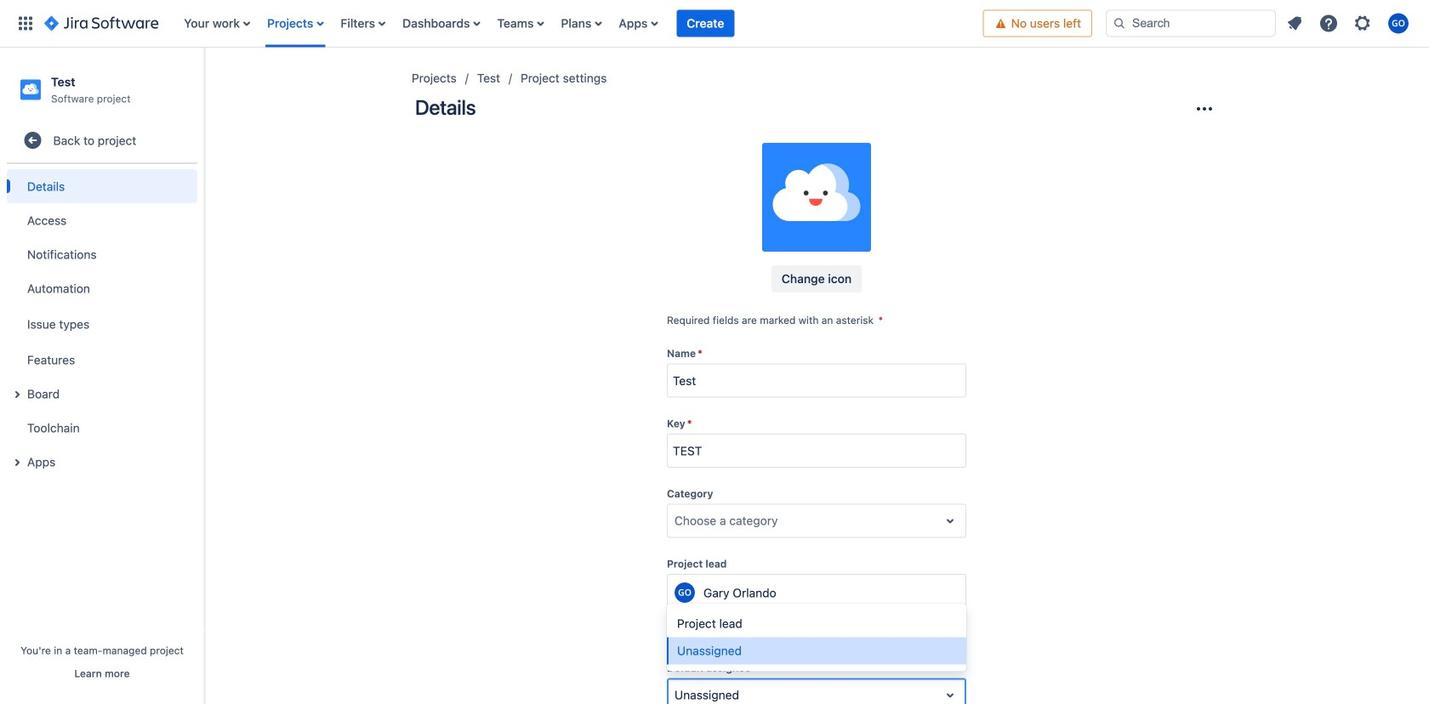 Task type: locate. For each thing, give the bounding box(es) containing it.
0 horizontal spatial list
[[175, 0, 983, 47]]

None text field
[[675, 687, 678, 704]]

group
[[7, 164, 197, 484]]

banner
[[0, 0, 1429, 48]]

project avatar image
[[762, 143, 871, 252]]

more image
[[1194, 99, 1215, 119]]

Search field
[[1106, 10, 1276, 37]]

jira software image
[[44, 13, 158, 34], [44, 13, 158, 34]]

primary element
[[10, 0, 983, 47]]

open image
[[940, 511, 960, 531]]

list
[[175, 0, 983, 47], [1279, 8, 1419, 39]]

settings image
[[1353, 13, 1373, 34]]

None field
[[668, 366, 966, 396], [668, 436, 966, 466], [668, 366, 966, 396], [668, 436, 966, 466]]

None search field
[[1106, 10, 1276, 37]]

None text field
[[675, 513, 678, 530]]

group inside the sidebar element
[[7, 164, 197, 484]]

list item
[[677, 0, 735, 47]]

help image
[[1319, 13, 1339, 34]]



Task type: vqa. For each thing, say whether or not it's contained in the screenshot.
open icon
yes



Task type: describe. For each thing, give the bounding box(es) containing it.
1 horizontal spatial list
[[1279, 8, 1419, 39]]

expand image
[[7, 385, 27, 405]]

appswitcher icon image
[[15, 13, 36, 34]]

notifications image
[[1285, 13, 1305, 34]]

sidebar element
[[0, 48, 204, 704]]

open image
[[940, 685, 960, 704]]

sidebar navigation image
[[185, 68, 223, 102]]

your profile and settings image
[[1388, 13, 1409, 34]]

search image
[[1113, 17, 1126, 30]]

expand image
[[7, 453, 27, 473]]



